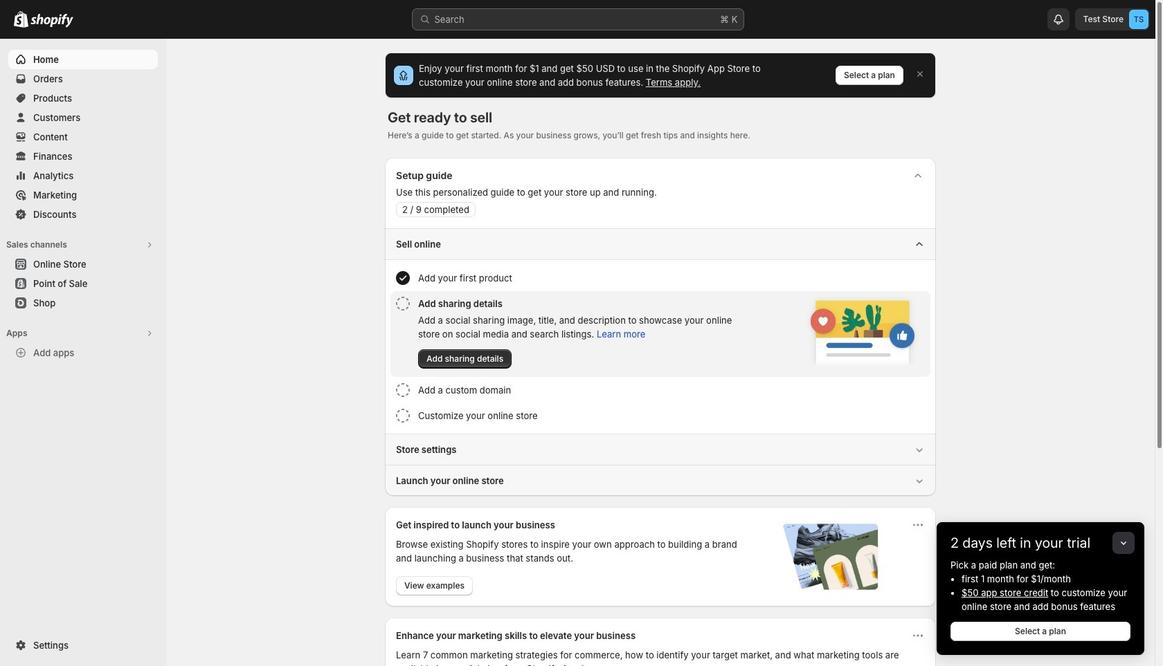Task type: locate. For each thing, give the bounding box(es) containing it.
1 horizontal spatial shopify image
[[30, 14, 73, 28]]

sell online group
[[385, 229, 936, 434]]

add a custom domain group
[[391, 378, 931, 403]]

customize your online store group
[[391, 404, 931, 429]]

0 horizontal spatial shopify image
[[14, 11, 28, 28]]

mark add a custom domain as done image
[[396, 384, 410, 397]]

mark add sharing details as done image
[[396, 297, 410, 311]]

setup guide region
[[385, 158, 936, 497]]

add your first product group
[[391, 266, 931, 291]]

shopify image
[[14, 11, 28, 28], [30, 14, 73, 28]]



Task type: vqa. For each thing, say whether or not it's contained in the screenshot.
Add sharing details group
yes



Task type: describe. For each thing, give the bounding box(es) containing it.
mark add your first product as not done image
[[396, 271, 410, 285]]

mark customize your online store as done image
[[396, 409, 410, 423]]

add sharing details group
[[391, 292, 931, 377]]

test store image
[[1129, 10, 1149, 29]]

guide categories group
[[385, 229, 936, 497]]



